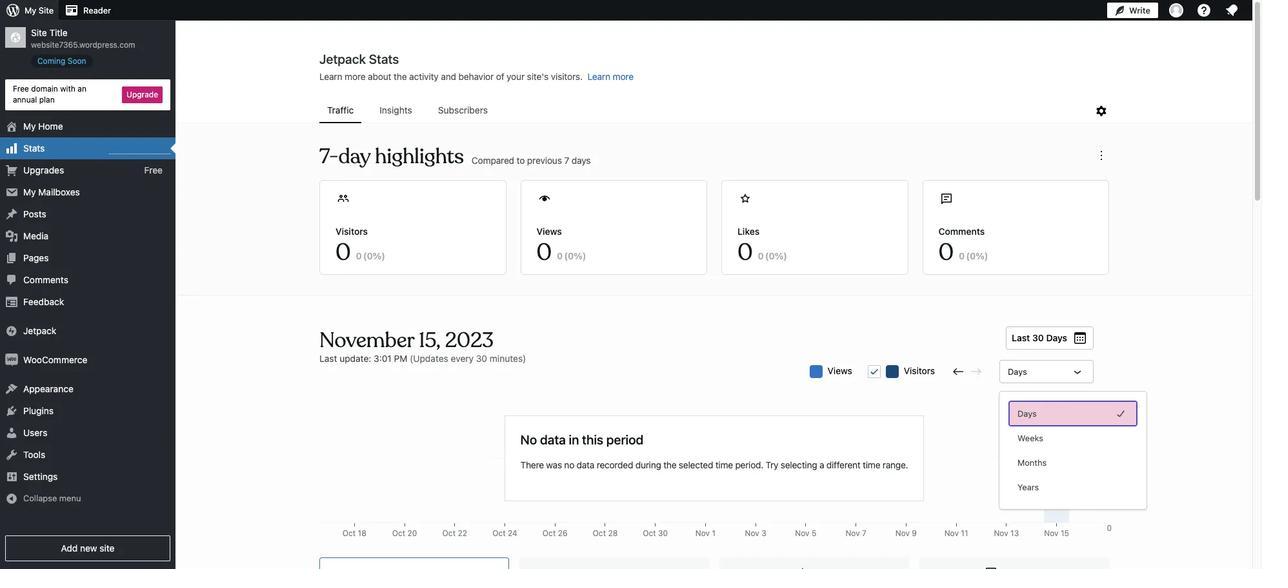 Task type: vqa. For each thing, say whether or not it's contained in the screenshot.
Placeholder Image
no



Task type: describe. For each thing, give the bounding box(es) containing it.
last inside last 30 days button
[[1012, 333, 1031, 343]]

visitors 0 0 ( 0 %)
[[336, 226, 385, 267]]

1 time from the left
[[716, 459, 733, 470]]

previous
[[527, 155, 562, 166]]

%) for likes 0 0 ( 0 %)
[[775, 251, 788, 261]]

oct for oct 22
[[443, 529, 456, 538]]

nov 1
[[696, 529, 716, 538]]

try
[[766, 459, 779, 470]]

1 horizontal spatial 7
[[863, 529, 867, 538]]

oct 18
[[343, 529, 367, 538]]

about
[[368, 71, 392, 82]]

traffic
[[327, 105, 354, 116]]

site
[[100, 543, 115, 554]]

the inside jetpack stats learn more about the activity and behavior of your site's visitors. learn more
[[394, 71, 407, 82]]

pages
[[23, 252, 49, 263]]

option group containing days
[[1010, 402, 1137, 499]]

coming
[[37, 56, 65, 66]]

nov 3
[[745, 529, 767, 538]]

views for views 0 0 ( 0 %)
[[537, 226, 562, 237]]

range.
[[883, 459, 909, 470]]

my home
[[23, 120, 63, 131]]

( for visitors 0 0 ( 0 %)
[[363, 251, 367, 261]]

nov 15
[[1045, 529, 1070, 538]]

7-day highlights
[[320, 143, 464, 170]]

Years button
[[1010, 476, 1137, 499]]

every
[[451, 353, 474, 364]]

last 30 days
[[1012, 333, 1068, 343]]

annual plan
[[13, 95, 55, 104]]

nov for nov 11
[[945, 529, 959, 538]]

views for views
[[828, 365, 853, 376]]

oct 22
[[443, 529, 467, 538]]

my for my mailboxes
[[23, 186, 36, 197]]

jetpack
[[23, 325, 56, 336]]

period
[[607, 432, 644, 447]]

pm
[[394, 353, 408, 364]]

compared
[[472, 155, 515, 166]]

learn more link
[[588, 71, 634, 82]]

( for likes 0 0 ( 0 %)
[[766, 251, 769, 261]]

Days button
[[1010, 402, 1137, 425]]

oct for oct 28
[[593, 529, 606, 538]]

collapse
[[23, 493, 57, 503]]

0 vertical spatial days
[[1047, 333, 1068, 343]]

nov for nov 9
[[896, 529, 910, 538]]

period.
[[736, 459, 764, 470]]

my profile image
[[1170, 3, 1184, 17]]

domain
[[31, 84, 58, 94]]

collapse menu
[[23, 493, 81, 503]]

comments for comments 0 0 ( 0 %)
[[939, 226, 985, 237]]

my mailboxes link
[[0, 181, 176, 203]]

update:
[[340, 353, 371, 364]]

%) for visitors 0 0 ( 0 %)
[[373, 251, 385, 261]]

users
[[23, 427, 47, 438]]

0 horizontal spatial 7
[[565, 155, 570, 166]]

nov for nov 3
[[745, 529, 760, 538]]

free for free domain with an annual plan
[[13, 84, 29, 94]]

%) for comments 0 0 ( 0 %)
[[976, 251, 989, 261]]

oct 28
[[593, 529, 618, 538]]

oct 20
[[392, 529, 417, 538]]

comments link
[[0, 269, 176, 291]]

add new site link
[[5, 536, 170, 562]]

more
[[345, 71, 366, 82]]

my home link
[[0, 115, 176, 137]]

site title website7365.wordpress.com coming soon
[[31, 27, 135, 66]]

days button
[[1000, 360, 1094, 384]]

nov for nov 1
[[696, 529, 710, 538]]

100,000 2 0
[[1083, 394, 1112, 533]]

my for my home
[[23, 120, 36, 131]]

your
[[507, 71, 525, 82]]

100,000 for 100,000
[[1083, 529, 1112, 538]]

highest hourly views 0 image
[[109, 146, 170, 154]]

nov 7
[[846, 529, 867, 538]]

3
[[762, 529, 767, 538]]

learn more
[[588, 71, 634, 82]]

oct 30
[[643, 529, 668, 538]]

there was no data recorded during the selected time period. try selecting a different time range.
[[521, 459, 909, 470]]

visitors.
[[551, 71, 583, 82]]

users link
[[0, 422, 176, 444]]

days for the days dropdown button
[[1009, 367, 1028, 377]]

stats
[[23, 142, 45, 153]]

add new site
[[61, 543, 115, 554]]

my mailboxes
[[23, 186, 80, 197]]

22
[[458, 529, 467, 538]]

upgrade button
[[122, 86, 163, 103]]

15,
[[419, 327, 441, 354]]

30 for oct
[[659, 529, 668, 538]]

november 15, 2023 last update: 3:01 pm (updates every 30 minutes)
[[320, 327, 526, 364]]

nov for nov 5
[[796, 529, 810, 538]]

28
[[608, 529, 618, 538]]

oct for oct 20
[[392, 529, 406, 538]]

write
[[1130, 5, 1151, 15]]

comments for comments
[[23, 274, 68, 285]]

visitors for visitors 0 0 ( 0 %)
[[336, 226, 368, 237]]

oct for oct 30
[[643, 529, 656, 538]]

years
[[1018, 482, 1040, 493]]

jetpack link
[[0, 320, 176, 342]]

2 time from the left
[[863, 459, 881, 470]]

minutes)
[[490, 353, 526, 364]]

(updates
[[410, 353, 449, 364]]



Task type: locate. For each thing, give the bounding box(es) containing it.
oct left 26
[[543, 529, 556, 538]]

%) inside 'views 0 0 ( 0 %)'
[[574, 251, 587, 261]]

my up posts at the left of the page
[[23, 186, 36, 197]]

nov left 3
[[745, 529, 760, 538]]

oct 26
[[543, 529, 568, 538]]

7
[[565, 155, 570, 166], [863, 529, 867, 538]]

2 vertical spatial days
[[1018, 409, 1037, 419]]

last left update:
[[320, 353, 337, 364]]

visitors inside visitors 0 0 ( 0 %)
[[336, 226, 368, 237]]

( inside the comments 0 0 ( 0 %)
[[967, 251, 970, 261]]

menu
[[59, 493, 81, 503]]

oct for oct 24
[[493, 529, 506, 538]]

oct right '28'
[[643, 529, 656, 538]]

15
[[1061, 529, 1070, 538]]

manage your notifications image
[[1225, 3, 1240, 18]]

oct left 20
[[392, 529, 406, 538]]

1 %) from the left
[[373, 251, 385, 261]]

%) inside "likes 0 0 ( 0 %)"
[[775, 251, 788, 261]]

upgrades
[[23, 164, 64, 175]]

4 %) from the left
[[976, 251, 989, 261]]

feedback
[[23, 296, 64, 307]]

was
[[546, 459, 562, 470]]

7 left days
[[565, 155, 570, 166]]

jetpack stats main content
[[176, 51, 1253, 569]]

different
[[827, 459, 861, 470]]

1 img image from the top
[[5, 324, 18, 337]]

0 vertical spatial the
[[394, 71, 407, 82]]

( for views 0 0 ( 0 %)
[[565, 251, 568, 261]]

100,000 for 100,000 2 0
[[1083, 394, 1112, 404]]

0 vertical spatial my
[[25, 5, 36, 15]]

days up weeks
[[1018, 409, 1037, 419]]

3 %) from the left
[[775, 251, 788, 261]]

tools link
[[0, 444, 176, 466]]

1 horizontal spatial time
[[863, 459, 881, 470]]

1 vertical spatial days
[[1009, 367, 1028, 377]]

None checkbox
[[868, 365, 881, 378]]

time left range.
[[863, 459, 881, 470]]

img image left jetpack
[[5, 324, 18, 337]]

7-
[[320, 143, 339, 170]]

days down last 30 days
[[1009, 367, 1028, 377]]

help image
[[1197, 3, 1213, 18]]

0 vertical spatial img image
[[5, 324, 18, 337]]

2 vertical spatial 30
[[659, 529, 668, 538]]

time
[[716, 459, 733, 470], [863, 459, 881, 470]]

settings link
[[0, 466, 176, 488]]

2 vertical spatial my
[[23, 186, 36, 197]]

0 vertical spatial site
[[39, 5, 54, 15]]

Months button
[[1010, 451, 1137, 475]]

1
[[712, 529, 716, 538]]

30 for last
[[1033, 333, 1045, 343]]

2
[[1108, 394, 1112, 404]]

feedback link
[[0, 291, 176, 313]]

media
[[23, 230, 49, 241]]

0 vertical spatial 100,000
[[1083, 394, 1112, 404]]

2 100,000 from the top
[[1083, 529, 1112, 538]]

subscribers link
[[431, 99, 496, 122]]

1 vertical spatial last
[[320, 353, 337, 364]]

( inside 'views 0 0 ( 0 %)'
[[565, 251, 568, 261]]

months
[[1018, 458, 1047, 468]]

26
[[558, 529, 568, 538]]

data
[[540, 432, 566, 447], [577, 459, 595, 470]]

nov left "9"
[[896, 529, 910, 538]]

5 nov from the left
[[896, 529, 910, 538]]

img image left woocommerce
[[5, 354, 18, 366]]

selected
[[679, 459, 714, 470]]

menu inside jetpack stats main content
[[320, 99, 1094, 123]]

1 vertical spatial img image
[[5, 354, 18, 366]]

30 up the days dropdown button
[[1033, 333, 1045, 343]]

1 horizontal spatial data
[[577, 459, 595, 470]]

0 vertical spatial 7
[[565, 155, 570, 166]]

100,000 right 15
[[1083, 529, 1112, 538]]

0 vertical spatial data
[[540, 432, 566, 447]]

free
[[13, 84, 29, 94], [144, 164, 163, 175]]

appearance link
[[0, 378, 176, 400]]

( inside "likes 0 0 ( 0 %)"
[[766, 251, 769, 261]]

site's
[[527, 71, 549, 82]]

reader link
[[59, 0, 116, 21]]

0 horizontal spatial time
[[716, 459, 733, 470]]

1 vertical spatial comments
[[23, 274, 68, 285]]

to
[[517, 155, 525, 166]]

soon
[[68, 56, 86, 66]]

no
[[521, 432, 537, 447]]

insights link
[[372, 99, 420, 122]]

collapse menu link
[[0, 488, 176, 509]]

an
[[78, 84, 86, 94]]

no data in this period
[[521, 432, 644, 447]]

7 oct from the left
[[643, 529, 656, 538]]

0 vertical spatial last
[[1012, 333, 1031, 343]]

nov left 11 in the bottom of the page
[[945, 529, 959, 538]]

1 100,000 from the top
[[1083, 394, 1112, 404]]

1 vertical spatial free
[[144, 164, 163, 175]]

site left title
[[31, 27, 47, 38]]

my left 'home'
[[23, 120, 36, 131]]

2023
[[445, 327, 494, 354]]

add
[[61, 543, 78, 554]]

0 horizontal spatial last
[[320, 353, 337, 364]]

0 horizontal spatial visitors
[[336, 226, 368, 237]]

1 horizontal spatial the
[[664, 459, 677, 470]]

data right no
[[577, 459, 595, 470]]

11
[[962, 529, 969, 538]]

jetpack stats learn more about the activity and behavior of your site's visitors. learn more
[[320, 52, 634, 82]]

days
[[1047, 333, 1068, 343], [1009, 367, 1028, 377], [1018, 409, 1037, 419]]

6 nov from the left
[[945, 529, 959, 538]]

nov left 5
[[796, 529, 810, 538]]

20
[[408, 529, 417, 538]]

nov left 1
[[696, 529, 710, 538]]

1 horizontal spatial visitors
[[904, 365, 936, 376]]

media link
[[0, 225, 176, 247]]

img image for woocommerce
[[5, 354, 18, 366]]

0 horizontal spatial 30
[[476, 353, 488, 364]]

oct for oct 26
[[543, 529, 556, 538]]

1 vertical spatial my
[[23, 120, 36, 131]]

days
[[572, 155, 591, 166]]

1 horizontal spatial free
[[144, 164, 163, 175]]

%) inside the comments 0 0 ( 0 %)
[[976, 251, 989, 261]]

time left period.
[[716, 459, 733, 470]]

nov for nov 13
[[995, 529, 1009, 538]]

1 vertical spatial visitors
[[904, 365, 936, 376]]

nov left 15
[[1045, 529, 1059, 538]]

the right about
[[394, 71, 407, 82]]

4 ( from the left
[[967, 251, 970, 261]]

0 horizontal spatial comments
[[23, 274, 68, 285]]

30 left nov 1
[[659, 529, 668, 538]]

menu
[[320, 99, 1094, 123]]

0 horizontal spatial views
[[537, 226, 562, 237]]

none checkbox inside jetpack stats main content
[[868, 365, 881, 378]]

plugins
[[23, 405, 54, 416]]

7 nov from the left
[[995, 529, 1009, 538]]

0 vertical spatial visitors
[[336, 226, 368, 237]]

4 oct from the left
[[493, 529, 506, 538]]

img image inside jetpack link
[[5, 324, 18, 337]]

free down the highest hourly views 0 image
[[144, 164, 163, 175]]

visitors
[[336, 226, 368, 237], [904, 365, 936, 376]]

site up title
[[39, 5, 54, 15]]

nov left "13"
[[995, 529, 1009, 538]]

nov right 5
[[846, 529, 860, 538]]

oct left 22
[[443, 529, 456, 538]]

5 oct from the left
[[543, 529, 556, 538]]

0 vertical spatial comments
[[939, 226, 985, 237]]

1 vertical spatial data
[[577, 459, 595, 470]]

img image inside "woocommerce" link
[[5, 354, 18, 366]]

tools
[[23, 449, 45, 460]]

1 vertical spatial site
[[31, 27, 47, 38]]

comments inside the comments 0 0 ( 0 %)
[[939, 226, 985, 237]]

0 horizontal spatial free
[[13, 84, 29, 94]]

data left in
[[540, 432, 566, 447]]

3 ( from the left
[[766, 251, 769, 261]]

1 vertical spatial 7
[[863, 529, 867, 538]]

a
[[820, 459, 825, 470]]

2 ( from the left
[[565, 251, 568, 261]]

3 nov from the left
[[796, 529, 810, 538]]

img image
[[5, 324, 18, 337], [5, 354, 18, 366]]

0 horizontal spatial data
[[540, 432, 566, 447]]

insights
[[380, 105, 412, 116]]

during
[[636, 459, 662, 470]]

oct for oct 18
[[343, 529, 356, 538]]

highlights
[[375, 143, 464, 170]]

0 horizontal spatial the
[[394, 71, 407, 82]]

24
[[508, 529, 518, 538]]

there
[[521, 459, 544, 470]]

Weeks button
[[1010, 427, 1137, 450]]

1 horizontal spatial 30
[[659, 529, 668, 538]]

5
[[812, 529, 817, 538]]

days inside dropdown button
[[1009, 367, 1028, 377]]

free for free
[[144, 164, 163, 175]]

woocommerce
[[23, 354, 87, 365]]

oct left 18
[[343, 529, 356, 538]]

6 oct from the left
[[593, 529, 606, 538]]

( inside visitors 0 0 ( 0 %)
[[363, 251, 367, 261]]

%) inside visitors 0 0 ( 0 %)
[[373, 251, 385, 261]]

views 0 0 ( 0 %)
[[537, 226, 587, 267]]

woocommerce link
[[0, 349, 176, 371]]

1 oct from the left
[[343, 529, 356, 538]]

2 nov from the left
[[745, 529, 760, 538]]

30 inside last 30 days button
[[1033, 333, 1045, 343]]

1 vertical spatial the
[[664, 459, 677, 470]]

0 inside "100,000 2 0"
[[1108, 524, 1112, 533]]

comments 0 0 ( 0 %)
[[939, 226, 989, 267]]

menu containing traffic
[[320, 99, 1094, 123]]

1 ( from the left
[[363, 251, 367, 261]]

3 oct from the left
[[443, 529, 456, 538]]

settings
[[23, 471, 58, 482]]

traffic link
[[320, 99, 362, 122]]

upgrade
[[127, 90, 158, 99]]

2 img image from the top
[[5, 354, 18, 366]]

2 horizontal spatial 30
[[1033, 333, 1045, 343]]

days inside option group
[[1018, 409, 1037, 419]]

compared to previous 7 days
[[472, 155, 591, 166]]

oct left the '24'
[[493, 529, 506, 538]]

free domain with an annual plan
[[13, 84, 86, 104]]

1 vertical spatial 100,000
[[1083, 529, 1112, 538]]

oct left '28'
[[593, 529, 606, 538]]

last
[[1012, 333, 1031, 343], [320, 353, 337, 364]]

site
[[39, 5, 54, 15], [31, 27, 47, 38]]

nov for nov 15
[[1045, 529, 1059, 538]]

1 horizontal spatial comments
[[939, 226, 985, 237]]

new
[[80, 543, 97, 554]]

last inside november 15, 2023 last update: 3:01 pm (updates every 30 minutes)
[[320, 353, 337, 364]]

no
[[565, 459, 575, 470]]

nov for nov 7
[[846, 529, 860, 538]]

and
[[441, 71, 456, 82]]

7 left nov 9
[[863, 529, 867, 538]]

2 oct from the left
[[392, 529, 406, 538]]

my
[[25, 5, 36, 15], [23, 120, 36, 131], [23, 186, 36, 197]]

my left reader 'link'
[[25, 5, 36, 15]]

%) for views 0 0 ( 0 %)
[[574, 251, 587, 261]]

site inside site title website7365.wordpress.com coming soon
[[31, 27, 47, 38]]

visitors for visitors
[[904, 365, 936, 376]]

free up 'annual plan'
[[13, 84, 29, 94]]

(
[[363, 251, 367, 261], [565, 251, 568, 261], [766, 251, 769, 261], [967, 251, 970, 261]]

30 right every
[[476, 353, 488, 364]]

free inside free domain with an annual plan
[[13, 84, 29, 94]]

( for comments 0 0 ( 0 %)
[[967, 251, 970, 261]]

website7365.wordpress.com
[[31, 40, 135, 50]]

my for my site
[[25, 5, 36, 15]]

1 vertical spatial 30
[[476, 353, 488, 364]]

likes
[[738, 226, 760, 237]]

days for days button
[[1018, 409, 1037, 419]]

0 vertical spatial 30
[[1033, 333, 1045, 343]]

in
[[569, 432, 579, 447]]

30 inside november 15, 2023 last update: 3:01 pm (updates every 30 minutes)
[[476, 353, 488, 364]]

views inside 'views 0 0 ( 0 %)'
[[537, 226, 562, 237]]

the right during
[[664, 459, 677, 470]]

4 nov from the left
[[846, 529, 860, 538]]

last up the days dropdown button
[[1012, 333, 1031, 343]]

img image for jetpack
[[5, 324, 18, 337]]

behavior
[[459, 71, 494, 82]]

write link
[[1108, 0, 1159, 21]]

nov
[[696, 529, 710, 538], [745, 529, 760, 538], [796, 529, 810, 538], [846, 529, 860, 538], [896, 529, 910, 538], [945, 529, 959, 538], [995, 529, 1009, 538], [1045, 529, 1059, 538]]

1 vertical spatial views
[[828, 365, 853, 376]]

2 %) from the left
[[574, 251, 587, 261]]

recorded
[[597, 459, 634, 470]]

days up the days dropdown button
[[1047, 333, 1068, 343]]

nov 11
[[945, 529, 969, 538]]

nov 13
[[995, 529, 1020, 538]]

0 vertical spatial free
[[13, 84, 29, 94]]

selecting
[[781, 459, 818, 470]]

100,000 up weeks button
[[1083, 394, 1112, 404]]

8 nov from the left
[[1045, 529, 1059, 538]]

option group
[[1010, 402, 1137, 499]]

appearance
[[23, 383, 73, 394]]

nov 9
[[896, 529, 917, 538]]

0 vertical spatial views
[[537, 226, 562, 237]]

1 nov from the left
[[696, 529, 710, 538]]

1 horizontal spatial views
[[828, 365, 853, 376]]

november
[[320, 327, 415, 354]]

1 horizontal spatial last
[[1012, 333, 1031, 343]]



